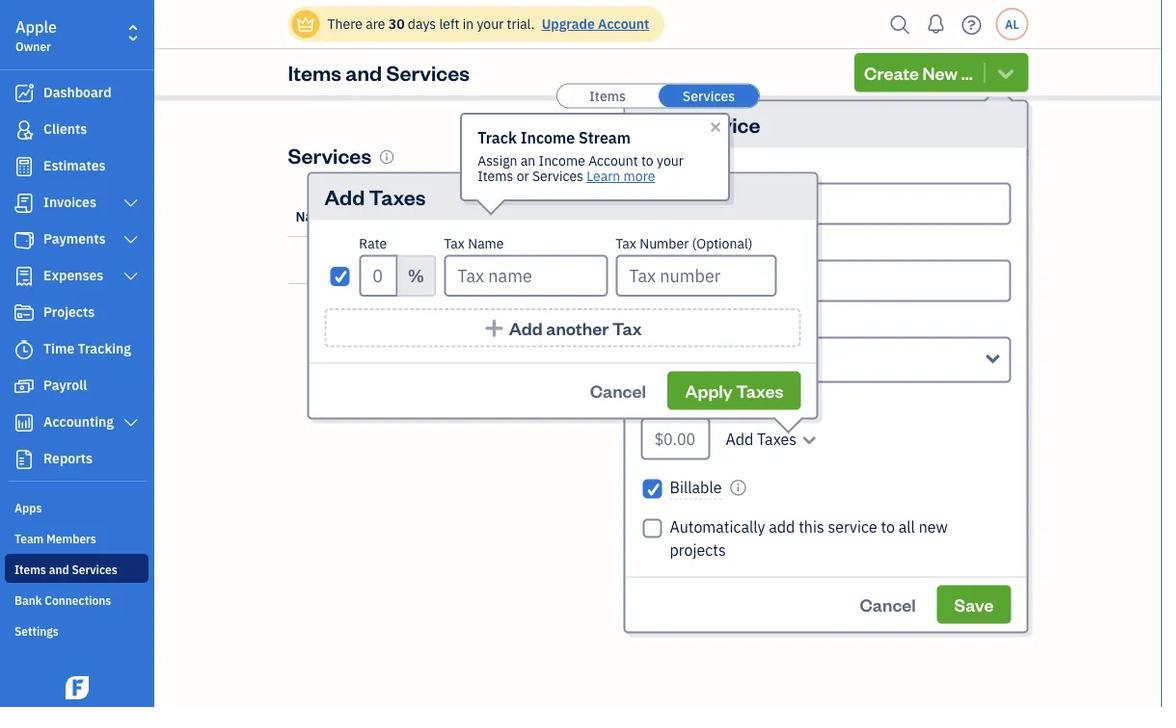 Task type: locate. For each thing, give the bounding box(es) containing it.
account
[[598, 15, 649, 33], [589, 152, 638, 170], [510, 208, 560, 226], [691, 316, 740, 334]]

projects down expenses link
[[43, 303, 95, 321]]

2 horizontal spatial rate
[[948, 208, 976, 226]]

services down track income stream
[[532, 167, 583, 185]]

0 vertical spatial projects
[[748, 216, 798, 233]]

items and services down are
[[288, 59, 470, 86]]

items down team
[[14, 562, 46, 578]]

0 horizontal spatial cancel
[[590, 380, 646, 402]]

name link
[[296, 208, 347, 226]]

items down "crown" "icon" in the left top of the page
[[288, 59, 341, 86]]

rate down the search text box
[[948, 208, 976, 226]]

always
[[748, 200, 791, 218]]

chevron large down image right the payments
[[122, 232, 140, 248]]

add
[[324, 183, 365, 211], [794, 200, 819, 218], [509, 317, 543, 340], [726, 429, 754, 449]]

and
[[346, 59, 382, 86], [49, 562, 69, 578]]

chevron large down image right expenses
[[122, 269, 140, 285]]

chevrondown image inside create new … button
[[995, 63, 1017, 82]]

1 vertical spatial items and services
[[14, 562, 117, 578]]

1 horizontal spatial and
[[346, 59, 382, 86]]

team members
[[14, 531, 96, 547]]

tax for tax number (optional)
[[616, 234, 637, 252]]

1 vertical spatial info image
[[730, 476, 747, 499]]

0 horizontal spatial add taxes
[[324, 183, 426, 211]]

services down tax number "text box"
[[678, 308, 734, 327]]

time tracking
[[43, 340, 131, 358]]

add taxes inside dropdown button
[[726, 429, 797, 449]]

name up billable link
[[641, 162, 677, 180]]

0 vertical spatial new
[[923, 61, 958, 84]]

service
[[828, 517, 877, 537]]

go to help image
[[956, 10, 987, 39]]

items left an
[[478, 167, 513, 185]]

services inside view archived services or deleted
[[678, 308, 734, 327]]

chevron large down image for payments
[[122, 232, 140, 248]]

tax inside add another tax button
[[612, 317, 642, 340]]

are
[[366, 15, 385, 33]]

taxes
[[369, 183, 426, 211], [986, 208, 1021, 226], [736, 380, 784, 402], [757, 429, 797, 449]]

income account up "deleted"
[[641, 316, 740, 334]]

add down apply taxes button
[[726, 429, 754, 449]]

0 horizontal spatial /
[[347, 208, 352, 226]]

2 chevron large down image from the top
[[122, 232, 140, 248]]

payment image
[[13, 231, 36, 250]]

tax right no
[[616, 234, 637, 252]]

1 horizontal spatial cancel
[[860, 594, 916, 616]]

create new … button
[[855, 53, 1029, 92]]

0 horizontal spatial your
[[477, 15, 504, 33]]

0 horizontal spatial info image
[[379, 150, 395, 165]]

1 vertical spatial add taxes
[[726, 429, 797, 449]]

0 vertical spatial chevron large down image
[[122, 196, 140, 211]]

estimate image
[[13, 157, 36, 177]]

1 / from the left
[[347, 208, 352, 226]]

and down team members
[[49, 562, 69, 578]]

chevron large down image right accounting
[[122, 416, 140, 431]]

name left caretup icon
[[296, 208, 332, 226]]

Rate (USD) text field
[[641, 418, 710, 461]]

rate link
[[948, 208, 979, 226]]

expenses link
[[5, 259, 149, 294]]

/ down the search text box
[[979, 208, 984, 226]]

1 horizontal spatial or
[[627, 335, 640, 353]]

client image
[[13, 121, 36, 140]]

to left all
[[881, 517, 895, 537]]

description link
[[354, 208, 423, 226]]

2 vertical spatial rate
[[641, 397, 669, 415]]

or inside view archived services or deleted
[[627, 335, 640, 353]]

0 horizontal spatial new
[[641, 111, 683, 138]]

chevrondown image
[[995, 63, 1017, 82], [801, 428, 818, 451]]

your
[[477, 15, 504, 33], [657, 152, 684, 170]]

0 horizontal spatial items and services
[[14, 562, 117, 578]]

check image down rate (usd) "text field" in the right bottom of the page
[[645, 482, 663, 497]]

add right plus icon
[[509, 317, 543, 340]]

cancel button for service
[[843, 586, 934, 625]]

0 vertical spatial chevrondown image
[[995, 63, 1017, 82]]

invoice image
[[13, 194, 36, 213]]

name down income account link
[[468, 234, 504, 252]]

0 horizontal spatial check image
[[332, 269, 350, 285]]

add inside button
[[509, 317, 543, 340]]

your right more
[[657, 152, 684, 170]]

1 horizontal spatial items and services
[[288, 59, 470, 86]]

check image left tax rate (percentage) text field
[[332, 269, 350, 285]]

cancel for add taxes
[[590, 380, 646, 402]]

0 vertical spatial chevron large down image
[[122, 269, 140, 285]]

0 vertical spatial add taxes
[[324, 183, 426, 211]]

new left close image
[[641, 111, 683, 138]]

learn more link
[[587, 167, 655, 185]]

0 horizontal spatial projects
[[43, 303, 95, 321]]

/ right caretup icon
[[347, 208, 352, 226]]

add taxes up tax rate (percentage) text field
[[324, 183, 426, 211]]

rate up rate (usd) "text field" in the right bottom of the page
[[641, 397, 669, 415]]

billable up automatically
[[670, 477, 722, 498]]

add right always
[[794, 200, 819, 218]]

archived
[[617, 308, 675, 327]]

services
[[386, 59, 470, 86], [683, 87, 735, 105], [288, 141, 371, 169], [532, 167, 583, 185], [678, 308, 734, 327], [72, 562, 117, 578]]

your right in
[[477, 15, 504, 33]]

cancel button down all
[[843, 586, 934, 625]]

0 horizontal spatial or
[[517, 167, 529, 185]]

reports
[[43, 450, 93, 468]]

1 chevron large down image from the top
[[122, 269, 140, 285]]

0 vertical spatial cancel
[[590, 380, 646, 402]]

0 horizontal spatial rate
[[359, 234, 387, 252]]

1 horizontal spatial name
[[468, 234, 504, 252]]

or down archived
[[627, 335, 640, 353]]

0 vertical spatial cancel button
[[573, 372, 664, 410]]

payroll link
[[5, 369, 149, 404]]

chevron large down image inside payments link
[[122, 232, 140, 248]]

0 vertical spatial name
[[641, 162, 677, 180]]

items inside "main" element
[[14, 562, 46, 578]]

1 vertical spatial description
[[641, 239, 710, 257]]

services up bank connections link
[[72, 562, 117, 578]]

info image
[[379, 150, 395, 165], [730, 476, 747, 499]]

project image
[[13, 304, 36, 323]]

info image for billable
[[730, 476, 747, 499]]

no services to show.
[[596, 251, 720, 269]]

(optional)
[[692, 234, 753, 252]]

account down stream on the top of page
[[589, 152, 638, 170]]

estimates link
[[5, 150, 149, 184]]

1 horizontal spatial cancel button
[[843, 586, 934, 625]]

items and services up bank connections
[[14, 562, 117, 578]]

create new …
[[864, 61, 973, 84]]

info image up automatically
[[730, 476, 747, 499]]

chevron large down image for expenses
[[122, 269, 140, 285]]

tax number (optional)
[[616, 234, 753, 252]]

cancel button down "deleted"
[[573, 372, 664, 410]]

1 vertical spatial income account
[[641, 316, 740, 334]]

0 vertical spatial info image
[[379, 150, 395, 165]]

bank connections link
[[5, 585, 149, 614]]

new left …
[[923, 61, 958, 84]]

tax down income account link
[[444, 234, 465, 252]]

1 vertical spatial name
[[296, 208, 332, 226]]

cancel down all
[[860, 594, 916, 616]]

Enter a description text field
[[641, 260, 1011, 302]]

or up income account link
[[517, 167, 529, 185]]

items and services
[[288, 59, 470, 86], [14, 562, 117, 578]]

money image
[[13, 377, 36, 396]]

projects up (optional)
[[748, 216, 798, 233]]

create new … button
[[855, 53, 1029, 92]]

another
[[546, 317, 609, 340]]

check image
[[332, 269, 350, 285], [645, 482, 663, 497]]

save
[[955, 594, 994, 616]]

to inside assign an income account to your items or services
[[641, 152, 654, 170]]

projects inside projects "link"
[[43, 303, 95, 321]]

income
[[521, 128, 575, 148], [539, 152, 585, 170], [460, 208, 507, 226], [641, 316, 688, 334]]

2 chevron large down image from the top
[[122, 416, 140, 431]]

expense image
[[13, 267, 36, 286]]

1 horizontal spatial projects
[[748, 216, 798, 233]]

income down track income stream
[[539, 152, 585, 170]]

1 horizontal spatial add taxes
[[726, 429, 797, 449]]

0 vertical spatial your
[[477, 15, 504, 33]]

and down are
[[346, 59, 382, 86]]

1 horizontal spatial new
[[923, 61, 958, 84]]

0 horizontal spatial cancel button
[[573, 372, 664, 410]]

to inside always add to projects
[[822, 200, 834, 218]]

billable up number
[[625, 208, 670, 226]]

taxes up add taxes dropdown button
[[736, 380, 784, 402]]

taxes right caretup icon
[[369, 183, 426, 211]]

services up name link
[[288, 141, 371, 169]]

1 vertical spatial rate
[[359, 234, 387, 252]]

1 vertical spatial cancel
[[860, 594, 916, 616]]

crown image
[[296, 14, 316, 34]]

to right learn at the right top of page
[[641, 152, 654, 170]]

chevron large down image right invoices
[[122, 196, 140, 211]]

chevrondown image up this
[[801, 428, 818, 451]]

apply taxes
[[685, 380, 784, 402]]

add inside dropdown button
[[726, 429, 754, 449]]

/
[[347, 208, 352, 226], [979, 208, 984, 226]]

2 vertical spatial name
[[468, 234, 504, 252]]

0 vertical spatial or
[[517, 167, 529, 185]]

0 horizontal spatial chevrondown image
[[801, 428, 818, 451]]

tax
[[444, 234, 465, 252], [616, 234, 637, 252], [612, 317, 642, 340]]

1 horizontal spatial chevrondown image
[[995, 63, 1017, 82]]

Enter a name text field
[[641, 183, 1011, 225]]

learn
[[587, 167, 621, 185]]

more
[[624, 167, 655, 185]]

cancel button
[[573, 372, 664, 410], [843, 586, 934, 625]]

to left show.
[[670, 251, 682, 269]]

rate
[[948, 208, 976, 226], [359, 234, 387, 252], [641, 397, 669, 415]]

name
[[641, 162, 677, 180], [296, 208, 332, 226], [468, 234, 504, 252]]

add another tax
[[509, 317, 642, 340]]

add another tax button
[[324, 309, 801, 348]]

0 vertical spatial check image
[[332, 269, 350, 285]]

owner
[[15, 39, 51, 54]]

1 vertical spatial projects
[[43, 303, 95, 321]]

income up tax name
[[460, 208, 507, 226]]

add inside always add to projects
[[794, 200, 819, 218]]

0 vertical spatial items and services
[[288, 59, 470, 86]]

taxes right rate link
[[986, 208, 1021, 226]]

items
[[288, 59, 341, 86], [589, 87, 626, 105], [478, 167, 513, 185], [14, 562, 46, 578]]

info image up description link
[[379, 150, 395, 165]]

0 horizontal spatial and
[[49, 562, 69, 578]]

1 chevron large down image from the top
[[122, 196, 140, 211]]

chevron large down image
[[122, 196, 140, 211], [122, 232, 140, 248]]

deleted link
[[643, 335, 689, 353]]

income inside assign an income account to your items or services
[[539, 152, 585, 170]]

add
[[769, 517, 795, 537]]

tax left 'deleted' 'link'
[[612, 317, 642, 340]]

add taxes button
[[718, 428, 818, 451]]

1 vertical spatial cancel button
[[843, 586, 934, 625]]

1 horizontal spatial rate
[[641, 397, 669, 415]]

1 horizontal spatial your
[[657, 152, 684, 170]]

automatically
[[670, 517, 765, 537]]

1 vertical spatial your
[[657, 152, 684, 170]]

clients
[[43, 120, 87, 138]]

add up tax rate (percentage) text field
[[324, 183, 365, 211]]

0 vertical spatial rate
[[948, 208, 976, 226]]

income account link
[[460, 208, 560, 226]]

billable
[[625, 208, 670, 226], [670, 477, 722, 498]]

1 vertical spatial or
[[627, 335, 640, 353]]

chevron large down image
[[122, 269, 140, 285], [122, 416, 140, 431]]

apps
[[14, 501, 42, 516]]

1 vertical spatial chevron large down image
[[122, 232, 140, 248]]

income account up tax name
[[460, 208, 560, 226]]

close image
[[708, 120, 724, 135]]

1 vertical spatial and
[[49, 562, 69, 578]]

payments
[[43, 230, 106, 248]]

apple owner
[[15, 17, 57, 54]]

1 horizontal spatial /
[[979, 208, 984, 226]]

this
[[799, 517, 824, 537]]

to right always
[[822, 200, 834, 218]]

taxes down apply taxes button
[[757, 429, 797, 449]]

apple
[[15, 17, 57, 37]]

or inside assign an income account to your items or services
[[517, 167, 529, 185]]

in
[[463, 15, 474, 33]]

1 horizontal spatial info image
[[730, 476, 747, 499]]

rate down description link
[[359, 234, 387, 252]]

0 vertical spatial description
[[354, 208, 423, 226]]

add taxes down apply taxes button
[[726, 429, 797, 449]]

plus image
[[483, 318, 506, 338]]

chevrondown image right …
[[995, 63, 1017, 82]]

cancel down "deleted"
[[590, 380, 646, 402]]

0 horizontal spatial income account
[[460, 208, 560, 226]]

learn more
[[587, 167, 655, 185]]

1 vertical spatial chevron large down image
[[122, 416, 140, 431]]

delete tax image
[[781, 265, 801, 287]]

0 vertical spatial income account
[[460, 208, 560, 226]]

deleted
[[643, 335, 689, 353]]

1 horizontal spatial check image
[[645, 482, 663, 497]]

search image
[[885, 10, 916, 39]]



Task type: vqa. For each thing, say whether or not it's contained in the screenshot.
CHART image in the left of the page
yes



Task type: describe. For each thing, give the bounding box(es) containing it.
tax for tax name
[[444, 234, 465, 252]]

dashboard link
[[5, 76, 149, 111]]

projects
[[670, 540, 726, 560]]

items up stream on the top of page
[[589, 87, 626, 105]]

no
[[596, 251, 613, 269]]

al button
[[996, 8, 1029, 41]]

services link
[[659, 84, 759, 108]]

30
[[388, 15, 405, 33]]

assign
[[478, 152, 518, 170]]

team members link
[[5, 524, 149, 553]]

upgrade account link
[[538, 15, 649, 33]]

0 horizontal spatial description
[[354, 208, 423, 226]]

chart image
[[13, 414, 36, 433]]

services up new service
[[683, 87, 735, 105]]

left
[[439, 15, 459, 33]]

estimates
[[43, 157, 106, 175]]

main element
[[0, 0, 203, 708]]

cancel for new service
[[860, 594, 916, 616]]

an
[[521, 152, 536, 170]]

team
[[14, 531, 44, 547]]

tax name
[[444, 234, 504, 252]]

services inside assign an income account to your items or services
[[532, 167, 583, 185]]

report image
[[13, 450, 36, 470]]

services
[[617, 251, 666, 269]]

1 horizontal spatial description
[[641, 239, 710, 257]]

accounting link
[[5, 406, 149, 441]]

income up 'deleted' 'link'
[[641, 316, 688, 334]]

0 horizontal spatial name
[[296, 208, 332, 226]]

dashboard
[[43, 83, 112, 101]]

items link
[[558, 84, 658, 108]]

items and services link
[[5, 555, 149, 584]]

projects inside always add to projects
[[748, 216, 798, 233]]

apply
[[685, 380, 733, 402]]

stream
[[579, 128, 631, 148]]

dashboard image
[[13, 84, 36, 103]]

always add to projects
[[748, 200, 834, 233]]

rate / taxes
[[948, 208, 1021, 226]]

items and services inside "main" element
[[14, 562, 117, 578]]

payments link
[[5, 223, 149, 258]]

freshbooks image
[[62, 677, 93, 700]]

all
[[899, 517, 915, 537]]

1 vertical spatial new
[[641, 111, 683, 138]]

Tax Rate (Percentage) text field
[[359, 255, 398, 297]]

account down tax number "text box"
[[691, 316, 740, 334]]

view
[[583, 308, 614, 327]]

view archived services link
[[565, 302, 751, 333]]

Tax number text field
[[616, 255, 777, 297]]

settings
[[14, 624, 59, 640]]

bank connections
[[14, 593, 111, 609]]

projects link
[[5, 296, 149, 331]]

connections
[[45, 593, 111, 609]]

and inside "main" element
[[49, 562, 69, 578]]

your inside assign an income account to your items or services
[[657, 152, 684, 170]]

tracking
[[78, 340, 131, 358]]

taxes inside button
[[736, 380, 784, 402]]

create
[[864, 61, 919, 84]]

automatically add this service to all new projects
[[670, 517, 948, 560]]

time tracking link
[[5, 333, 149, 368]]

2 / from the left
[[979, 208, 984, 226]]

new inside create new … button
[[923, 61, 958, 84]]

there are 30 days left in your trial. upgrade account
[[327, 15, 649, 33]]

0 vertical spatial billable
[[625, 208, 670, 226]]

assign an income account to your items or services
[[478, 152, 684, 185]]

apps link
[[5, 493, 149, 522]]

invoices
[[43, 193, 96, 211]]

bank
[[14, 593, 42, 609]]

1 vertical spatial chevrondown image
[[801, 428, 818, 451]]

chevron large down image for invoices
[[122, 196, 140, 211]]

items inside assign an income account to your items or services
[[478, 167, 513, 185]]

taxes inside dropdown button
[[757, 429, 797, 449]]

track
[[478, 128, 517, 148]]

chevron large down image for accounting
[[122, 416, 140, 431]]

expenses
[[43, 267, 103, 285]]

account right upgrade
[[598, 15, 649, 33]]

track income stream
[[478, 128, 631, 148]]

account down an
[[510, 208, 560, 226]]

1 vertical spatial check image
[[645, 482, 663, 497]]

days
[[408, 15, 436, 33]]

invoices link
[[5, 186, 149, 221]]

there
[[327, 15, 363, 33]]

0 vertical spatial and
[[346, 59, 382, 86]]

accounting
[[43, 413, 114, 431]]

al
[[1005, 16, 1019, 32]]

income up an
[[521, 128, 575, 148]]

billable link
[[625, 208, 670, 226]]

caretup image
[[336, 209, 343, 225]]

save button
[[937, 586, 1011, 625]]

account inside assign an income account to your items or services
[[589, 152, 638, 170]]

new
[[919, 517, 948, 537]]

reports link
[[5, 443, 149, 477]]

info image for services
[[379, 150, 395, 165]]

services down days
[[386, 59, 470, 86]]

services inside "main" element
[[72, 562, 117, 578]]

cancel button for taxes
[[573, 372, 664, 410]]

payroll
[[43, 377, 87, 395]]

Tax name text field
[[444, 255, 608, 297]]

Search text field
[[872, 138, 1027, 169]]

service
[[687, 111, 761, 138]]

show.
[[685, 251, 720, 269]]

upgrade
[[542, 15, 595, 33]]

trial.
[[507, 15, 535, 33]]

1 horizontal spatial income account
[[641, 316, 740, 334]]

members
[[46, 531, 96, 547]]

new service
[[641, 111, 761, 138]]

to inside automatically add this service to all new projects
[[881, 517, 895, 537]]

view archived services or deleted
[[583, 308, 734, 353]]

notifications image
[[921, 5, 952, 43]]

2 horizontal spatial name
[[641, 162, 677, 180]]

clients link
[[5, 113, 149, 148]]

…
[[961, 61, 973, 84]]

timer image
[[13, 340, 36, 360]]

number
[[640, 234, 689, 252]]

1 vertical spatial billable
[[670, 477, 722, 498]]

always add to projects link
[[748, 200, 834, 233]]

time
[[43, 340, 74, 358]]



